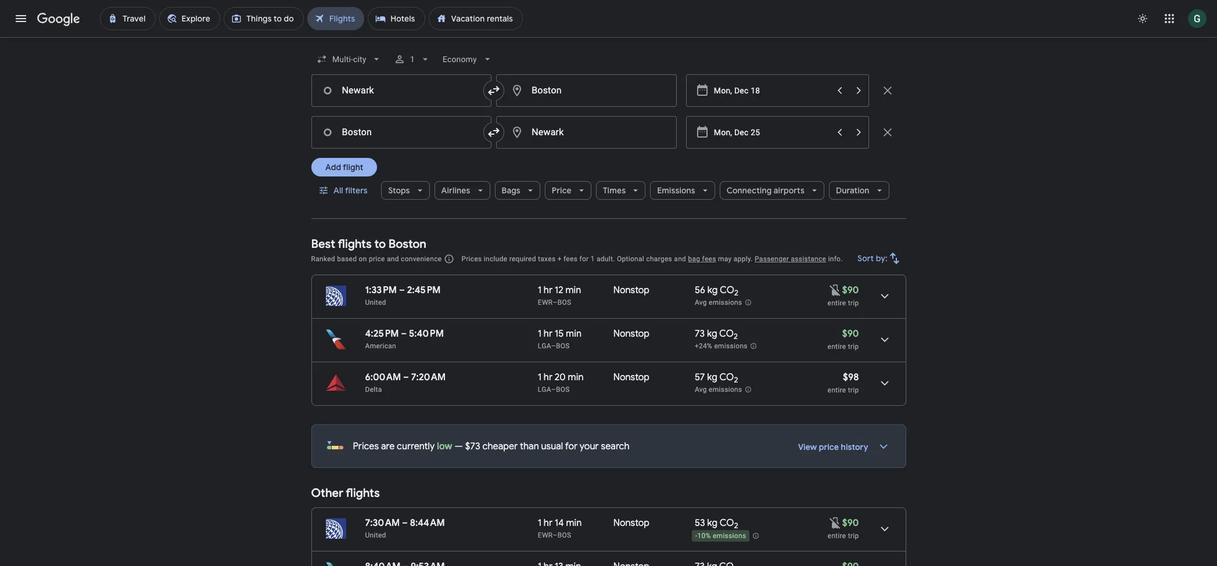 Task type: vqa. For each thing, say whether or not it's contained in the screenshot.
Airlines
yes



Task type: locate. For each thing, give the bounding box(es) containing it.
emissions down '56 kg co 2'
[[709, 299, 742, 307]]

4 entire from the top
[[828, 532, 846, 540]]

may
[[718, 255, 732, 263]]

– inside 7:30 am – 8:44 am united
[[402, 518, 408, 529]]

1 inside 1 hr 20 min lga – bos
[[538, 372, 542, 384]]

2 departure text field from the top
[[714, 117, 830, 148]]

3 nonstop flight. element from the top
[[614, 372, 650, 385]]

required
[[509, 255, 536, 263]]

hr left 20
[[544, 372, 553, 384]]

3 hr from the top
[[544, 372, 553, 384]]

hr inside 1 hr 20 min lga – bos
[[544, 372, 553, 384]]

1 vertical spatial for
[[565, 441, 578, 453]]

2 up -10% emissions
[[734, 521, 738, 531]]

0 horizontal spatial prices
[[353, 441, 379, 453]]

4:25 pm – 5:40 pm american
[[365, 328, 444, 350]]

2 inside 73 kg co 2
[[734, 332, 738, 342]]

emissions button
[[650, 177, 715, 205]]

1 entire from the top
[[828, 299, 846, 307]]

1 vertical spatial avg
[[695, 386, 707, 394]]

airports
[[774, 185, 805, 196]]

0 vertical spatial $90
[[842, 285, 859, 296]]

57
[[695, 372, 705, 384]]

trip left flight details. leaves newark liberty international airport at 1:33 pm on monday, december 18 and arrives at boston logan international airport at 2:45 pm on monday, december 18. image on the right
[[848, 299, 859, 307]]

co inside 57 kg co 2
[[720, 372, 734, 384]]

emissions for 73
[[714, 342, 748, 351]]

view price history image
[[870, 433, 898, 461]]

1 lga from the top
[[538, 342, 551, 350]]

90 US dollars text field
[[842, 285, 859, 296], [842, 328, 859, 340], [842, 518, 859, 529], [842, 561, 859, 567]]

swap origin and destination. image
[[487, 126, 501, 139]]

1 vertical spatial flights
[[346, 486, 380, 501]]

min right '14'
[[566, 518, 582, 529]]

entire trip left "flight details. leaves newark liberty international airport at 7:30 am on monday, december 18 and arrives at boston logan international airport at 8:44 am on monday, december 18." image
[[828, 532, 859, 540]]

2 nonstop from the top
[[614, 328, 650, 340]]

4 2 from the top
[[734, 521, 738, 531]]

entire trip up $90 entire trip
[[828, 299, 859, 307]]

fees
[[564, 255, 578, 263], [702, 255, 716, 263]]

1 vertical spatial this price for this flight doesn't include overhead bin access. if you need a carry-on bag, use the bags filter to update prices. image
[[828, 516, 842, 530]]

– inside 1 hr 20 min lga – bos
[[551, 386, 556, 394]]

2 lga from the top
[[538, 386, 551, 394]]

None text field
[[311, 74, 492, 107], [311, 116, 492, 149], [496, 116, 677, 149], [311, 74, 492, 107], [311, 116, 492, 149], [496, 116, 677, 149]]

1 avg emissions from the top
[[695, 299, 742, 307]]

1 inside 1 hr 14 min ewr – bos
[[538, 518, 542, 529]]

hr left '14'
[[544, 518, 553, 529]]

entire inside the $98 entire trip
[[828, 386, 846, 395]]

$90 left flight details. leaves laguardia airport at 4:25 pm on monday, december 18 and arrives at boston logan international airport at 5:40 pm on monday, december 18. icon
[[842, 328, 859, 340]]

+24%
[[695, 342, 713, 351]]

-10% emissions
[[696, 532, 746, 541]]

bos down the 12 in the bottom of the page
[[558, 299, 572, 307]]

2 united from the top
[[365, 532, 386, 540]]

1 ewr from the top
[[538, 299, 553, 307]]

leaves laguardia airport at 8:40 am on monday, december 18 and arrives at boston logan international airport at 9:53 am on monday, december 18. element
[[365, 561, 445, 567]]

none search field containing add flight
[[311, 45, 906, 219]]

avg down 56
[[695, 299, 707, 307]]

to
[[375, 237, 386, 252]]

remove flight from boston to newark on mon, dec 25 image
[[881, 126, 895, 139]]

and
[[387, 255, 399, 263], [674, 255, 686, 263]]

0 horizontal spatial price
[[369, 255, 385, 263]]

3 co from the top
[[720, 372, 734, 384]]

trip inside the $98 entire trip
[[848, 386, 859, 395]]

min right 15
[[566, 328, 582, 340]]

delta
[[365, 386, 382, 394]]

4 90 us dollars text field from the top
[[842, 561, 859, 567]]

all filters
[[333, 185, 367, 196]]

– down the 12 in the bottom of the page
[[553, 299, 558, 307]]

min inside '1 hr 12 min ewr – bos'
[[566, 285, 581, 296]]

bos inside '1 hr 12 min ewr – bos'
[[558, 299, 572, 307]]

0 vertical spatial flights
[[338, 237, 372, 252]]

nonstop flight. element for 1 hr 20 min
[[614, 372, 650, 385]]

leaves newark liberty international airport at 1:33 pm on monday, december 18 and arrives at boston logan international airport at 2:45 pm on monday, december 18. element
[[365, 285, 441, 296]]

lga inside 1 hr 20 min lga – bos
[[538, 386, 551, 394]]

1 horizontal spatial prices
[[462, 255, 482, 263]]

min
[[566, 285, 581, 296], [566, 328, 582, 340], [568, 372, 584, 384], [566, 518, 582, 529]]

prices for prices include required taxes + fees for 1 adult. optional charges and bag fees may apply. passenger assistance
[[462, 255, 482, 263]]

1 entire trip from the top
[[828, 299, 859, 307]]

min right the 12 in the bottom of the page
[[566, 285, 581, 296]]

3 entire from the top
[[828, 386, 846, 395]]

entire trip for 53
[[828, 532, 859, 540]]

1 this price for this flight doesn't include overhead bin access. if you need a carry-on bag, use the bags filter to update prices. image from the top
[[828, 283, 842, 297]]

co up +24% emissions
[[719, 328, 734, 340]]

1 horizontal spatial for
[[580, 255, 589, 263]]

1 for 1 hr 20 min
[[538, 372, 542, 384]]

entire up $98 "text field" at the bottom right of page
[[828, 343, 846, 351]]

entire inside $90 entire trip
[[828, 343, 846, 351]]

united inside 7:30 am – 8:44 am united
[[365, 532, 386, 540]]

nonstop for 1 hr 20 min
[[614, 372, 650, 384]]

– right departure time: 1:33 pm. text box
[[399, 285, 405, 296]]

2 entire trip from the top
[[828, 532, 859, 540]]

min inside 1 hr 14 min ewr – bos
[[566, 518, 582, 529]]

co inside 73 kg co 2
[[719, 328, 734, 340]]

bos for 14
[[558, 532, 572, 540]]

fees right +
[[564, 255, 578, 263]]

avg emissions down 57 kg co 2
[[695, 386, 742, 394]]

min for 1 hr 12 min
[[566, 285, 581, 296]]

12
[[555, 285, 564, 296]]

– down 20
[[551, 386, 556, 394]]

1 2 from the top
[[735, 288, 739, 298]]

avg down 57
[[695, 386, 707, 394]]

hr left the 12 in the bottom of the page
[[544, 285, 553, 296]]

other flights
[[311, 486, 380, 501]]

total duration 1 hr 12 min. element
[[538, 285, 614, 298]]

1 vertical spatial prices
[[353, 441, 379, 453]]

0 vertical spatial avg emissions
[[695, 299, 742, 307]]

2 90 us dollars text field from the top
[[842, 328, 859, 340]]

bos inside 1 hr 15 min lga – bos
[[556, 342, 570, 350]]

this price for this flight doesn't include overhead bin access. if you need a carry-on bag, use the bags filter to update prices. image left flight details. leaves newark liberty international airport at 1:33 pm on monday, december 18 and arrives at boston logan international airport at 2:45 pm on monday, december 18. image on the right
[[828, 283, 842, 297]]

none text field inside search box
[[496, 74, 677, 107]]

connecting airports button
[[720, 177, 825, 205]]

avg emissions down '56 kg co 2'
[[695, 299, 742, 307]]

and down boston
[[387, 255, 399, 263]]

1 fees from the left
[[564, 255, 578, 263]]

1 for 1 hr 15 min
[[538, 328, 542, 340]]

assistance
[[791, 255, 827, 263]]

flights up the based
[[338, 237, 372, 252]]

0 vertical spatial departure text field
[[714, 75, 830, 106]]

1 $90 from the top
[[842, 285, 859, 296]]

nonstop flight. element
[[614, 285, 650, 298], [614, 328, 650, 342], [614, 372, 650, 385], [614, 518, 650, 531], [614, 561, 650, 567]]

$90 for 56
[[842, 285, 859, 296]]

2 co from the top
[[719, 328, 734, 340]]

airlines button
[[434, 177, 490, 205]]

Departure text field
[[714, 75, 830, 106], [714, 117, 830, 148]]

co inside '56 kg co 2'
[[720, 285, 735, 296]]

Departure time: 6:00 AM. text field
[[365, 372, 401, 384]]

united down departure time: 1:33 pm. text box
[[365, 299, 386, 307]]

2 entire from the top
[[828, 343, 846, 351]]

1 hr 14 min ewr – bos
[[538, 518, 582, 540]]

trip up $98 "text field" at the bottom right of page
[[848, 343, 859, 351]]

price
[[369, 255, 385, 263], [819, 442, 839, 453]]

2 hr from the top
[[544, 328, 553, 340]]

ewr for 1 hr 14 min
[[538, 532, 553, 540]]

ewr down total duration 1 hr 14 min. 'element'
[[538, 532, 553, 540]]

Departure time: 7:30 AM. text field
[[365, 518, 400, 529]]

nonstop
[[614, 285, 650, 296], [614, 328, 650, 340], [614, 372, 650, 384], [614, 518, 650, 529]]

kg right '73'
[[707, 328, 717, 340]]

– inside 1 hr 15 min lga – bos
[[551, 342, 556, 350]]

8:44 am
[[410, 518, 445, 529]]

2 nonstop flight. element from the top
[[614, 328, 650, 342]]

kg for 73
[[707, 328, 717, 340]]

3 90 us dollars text field from the top
[[842, 518, 859, 529]]

trip down $98
[[848, 386, 859, 395]]

2 inside 57 kg co 2
[[734, 376, 738, 385]]

$90 left "flight details. leaves newark liberty international airport at 7:30 am on monday, december 18 and arrives at boston logan international airport at 8:44 am on monday, december 18." image
[[842, 518, 859, 529]]

5 nonstop flight. element from the top
[[614, 561, 650, 567]]

2 vertical spatial $90
[[842, 518, 859, 529]]

98 US dollars text field
[[843, 372, 859, 384]]

avg emissions
[[695, 299, 742, 307], [695, 386, 742, 394]]

1 vertical spatial united
[[365, 532, 386, 540]]

view price history
[[798, 442, 868, 453]]

1 vertical spatial $90
[[842, 328, 859, 340]]

hr for 12
[[544, 285, 553, 296]]

main content
[[311, 228, 906, 567]]

include
[[484, 255, 508, 263]]

–
[[399, 285, 405, 296], [553, 299, 558, 307], [401, 328, 407, 340], [551, 342, 556, 350], [403, 372, 409, 384], [551, 386, 556, 394], [402, 518, 408, 529], [553, 532, 558, 540]]

bos inside 1 hr 14 min ewr – bos
[[558, 532, 572, 540]]

lga down total duration 1 hr 20 min. element
[[538, 386, 551, 394]]

ewr inside 1 hr 14 min ewr – bos
[[538, 532, 553, 540]]

4 trip from the top
[[848, 532, 859, 540]]

56 kg co 2
[[695, 285, 739, 298]]

prices right learn more about ranking "icon"
[[462, 255, 482, 263]]

– down 15
[[551, 342, 556, 350]]

hr inside 1 hr 15 min lga – bos
[[544, 328, 553, 340]]

– inside 1:33 pm – 2:45 pm united
[[399, 285, 405, 296]]

2 right 57
[[734, 376, 738, 385]]

None field
[[311, 49, 387, 70], [438, 49, 498, 70], [311, 49, 387, 70], [438, 49, 498, 70]]

3 2 from the top
[[734, 376, 738, 385]]

flights for best
[[338, 237, 372, 252]]

1 for 1 hr 12 min
[[538, 285, 542, 296]]

airlines
[[441, 185, 470, 196]]

4 nonstop from the top
[[614, 518, 650, 529]]

Arrival time: 2:45 PM. text field
[[407, 285, 441, 296]]

– inside '1 hr 12 min ewr – bos'
[[553, 299, 558, 307]]

for
[[580, 255, 589, 263], [565, 441, 578, 453]]

3 nonstop from the top
[[614, 372, 650, 384]]

1 vertical spatial departure text field
[[714, 117, 830, 148]]

1 nonstop flight. element from the top
[[614, 285, 650, 298]]

entire trip
[[828, 299, 859, 307], [828, 532, 859, 540]]

2 for 73
[[734, 332, 738, 342]]

lga down the total duration 1 hr 15 min. element
[[538, 342, 551, 350]]

2 up +24% emissions
[[734, 332, 738, 342]]

4 nonstop flight. element from the top
[[614, 518, 650, 531]]

kg inside 57 kg co 2
[[707, 372, 718, 384]]

flight details. leaves laguardia airport at 4:25 pm on monday, december 18 and arrives at boston logan international airport at 5:40 pm on monday, december 18. image
[[871, 326, 899, 354]]

– right 7:30 am
[[402, 518, 408, 529]]

1
[[410, 55, 415, 64], [591, 255, 595, 263], [538, 285, 542, 296], [538, 328, 542, 340], [538, 372, 542, 384], [538, 518, 542, 529]]

2 avg from the top
[[695, 386, 707, 394]]

for left adult.
[[580, 255, 589, 263]]

73 kg co 2
[[695, 328, 738, 342]]

$90
[[842, 285, 859, 296], [842, 328, 859, 340], [842, 518, 859, 529]]

kg
[[708, 285, 718, 296], [707, 328, 717, 340], [707, 372, 718, 384], [708, 518, 718, 529]]

hr for 14
[[544, 518, 553, 529]]

4 hr from the top
[[544, 518, 553, 529]]

$98
[[843, 372, 859, 384]]

$98 entire trip
[[828, 372, 859, 395]]

5:40 pm
[[409, 328, 444, 340]]

2 inside '56 kg co 2'
[[735, 288, 739, 298]]

for left your
[[565, 441, 578, 453]]

0 vertical spatial lga
[[538, 342, 551, 350]]

2 inside 53 kg co 2
[[734, 521, 738, 531]]

1 vertical spatial ewr
[[538, 532, 553, 540]]

this price for this flight doesn't include overhead bin access. if you need a carry-on bag, use the bags filter to update prices. image
[[828, 283, 842, 297], [828, 516, 842, 530]]

2 2 from the top
[[734, 332, 738, 342]]

ewr down 'total duration 1 hr 12 min.' element
[[538, 299, 553, 307]]

kg inside 73 kg co 2
[[707, 328, 717, 340]]

1 avg from the top
[[695, 299, 707, 307]]

3 $90 from the top
[[842, 518, 859, 529]]

emissions for 56
[[709, 299, 742, 307]]

emissions down 57 kg co 2
[[709, 386, 742, 394]]

prices left the are
[[353, 441, 379, 453]]

departure text field for remove flight from newark to boston on mon, dec 18 icon
[[714, 75, 830, 106]]

Arrival time: 7:20 AM. text field
[[411, 372, 446, 384]]

emissions
[[709, 299, 742, 307], [714, 342, 748, 351], [709, 386, 742, 394], [713, 532, 746, 541]]

this price for this flight doesn't include overhead bin access. if you need a carry-on bag, use the bags filter to update prices. image for 56
[[828, 283, 842, 297]]

co for 53
[[720, 518, 734, 529]]

bos down 15
[[556, 342, 570, 350]]

0 horizontal spatial for
[[565, 441, 578, 453]]

min inside 1 hr 20 min lga – bos
[[568, 372, 584, 384]]

stops
[[388, 185, 410, 196]]

times
[[603, 185, 626, 196]]

leaves newark liberty international airport at 7:30 am on monday, december 18 and arrives at boston logan international airport at 8:44 am on monday, december 18. element
[[365, 518, 445, 529]]

1 vertical spatial entire trip
[[828, 532, 859, 540]]

1 hr from the top
[[544, 285, 553, 296]]

hr
[[544, 285, 553, 296], [544, 328, 553, 340], [544, 372, 553, 384], [544, 518, 553, 529]]

price right the on on the top left of the page
[[369, 255, 385, 263]]

leaves laguardia airport at 6:00 am on monday, december 18 and arrives at boston logan international airport at 7:20 am on monday, december 18. element
[[365, 372, 446, 384]]

kg right 57
[[707, 372, 718, 384]]

view
[[798, 442, 817, 453]]

emissions down 73 kg co 2
[[714, 342, 748, 351]]

entire down $98
[[828, 386, 846, 395]]

united
[[365, 299, 386, 307], [365, 532, 386, 540]]

bos down '14'
[[558, 532, 572, 540]]

0 vertical spatial avg
[[695, 299, 707, 307]]

co up -10% emissions
[[720, 518, 734, 529]]

1 horizontal spatial and
[[674, 255, 686, 263]]

connecting
[[727, 185, 772, 196]]

entire
[[828, 299, 846, 307], [828, 343, 846, 351], [828, 386, 846, 395], [828, 532, 846, 540]]

None search field
[[311, 45, 906, 219]]

2 trip from the top
[[848, 343, 859, 351]]

0 vertical spatial ewr
[[538, 299, 553, 307]]

sort
[[858, 253, 874, 264]]

entire left "flight details. leaves newark liberty international airport at 7:30 am on monday, december 18 and arrives at boston logan international airport at 8:44 am on monday, december 18." image
[[828, 532, 846, 540]]

best flights to boston
[[311, 237, 426, 252]]

ranked based on price and convenience
[[311, 255, 442, 263]]

1 90 us dollars text field from the top
[[842, 285, 859, 296]]

– down '14'
[[553, 532, 558, 540]]

emissions down 53 kg co 2
[[713, 532, 746, 541]]

bos
[[558, 299, 572, 307], [556, 342, 570, 350], [556, 386, 570, 394], [558, 532, 572, 540]]

flights for other
[[346, 486, 380, 501]]

3 trip from the top
[[848, 386, 859, 395]]

flights right other
[[346, 486, 380, 501]]

kg right 56
[[708, 285, 718, 296]]

kg inside '56 kg co 2'
[[708, 285, 718, 296]]

2 avg emissions from the top
[[695, 386, 742, 394]]

2 down apply.
[[735, 288, 739, 298]]

$90 left flight details. leaves newark liberty international airport at 1:33 pm on monday, december 18 and arrives at boston logan international airport at 2:45 pm on monday, december 18. image on the right
[[842, 285, 859, 296]]

entire up $90 entire trip
[[828, 299, 846, 307]]

0 vertical spatial prices
[[462, 255, 482, 263]]

0 vertical spatial this price for this flight doesn't include overhead bin access. if you need a carry-on bag, use the bags filter to update prices. image
[[828, 283, 842, 297]]

bag fees button
[[688, 255, 716, 263]]

avg for 57
[[695, 386, 707, 394]]

2 for 53
[[734, 521, 738, 531]]

1 vertical spatial price
[[819, 442, 839, 453]]

prices include required taxes + fees for 1 adult. optional charges and bag fees may apply. passenger assistance
[[462, 255, 827, 263]]

kg right 53
[[708, 518, 718, 529]]

price
[[552, 185, 572, 196]]

price right view
[[819, 442, 839, 453]]

0 vertical spatial united
[[365, 299, 386, 307]]

price button
[[545, 177, 591, 205]]

main menu image
[[14, 12, 28, 26]]

– inside 6:00 am – 7:20 am delta
[[403, 372, 409, 384]]

and left bag
[[674, 255, 686, 263]]

None text field
[[496, 74, 677, 107]]

co right 56
[[720, 285, 735, 296]]

emissions
[[657, 185, 695, 196]]

lga inside 1 hr 15 min lga – bos
[[538, 342, 551, 350]]

– right 4:25 pm at the left of page
[[401, 328, 407, 340]]

0 horizontal spatial fees
[[564, 255, 578, 263]]

trip left "flight details. leaves newark liberty international airport at 7:30 am on monday, december 18 and arrives at boston logan international airport at 8:44 am on monday, december 18." image
[[848, 532, 859, 540]]

1 vertical spatial avg emissions
[[695, 386, 742, 394]]

1 inside '1 hr 12 min ewr – bos'
[[538, 285, 542, 296]]

0 vertical spatial entire trip
[[828, 299, 859, 307]]

4 co from the top
[[720, 518, 734, 529]]

low
[[437, 441, 452, 453]]

duration
[[836, 185, 870, 196]]

best
[[311, 237, 335, 252]]

co inside 53 kg co 2
[[720, 518, 734, 529]]

departure text field for remove flight from boston to newark on mon, dec 25 icon
[[714, 117, 830, 148]]

min right 20
[[568, 372, 584, 384]]

0 vertical spatial for
[[580, 255, 589, 263]]

search
[[601, 441, 630, 453]]

1 nonstop from the top
[[614, 285, 650, 296]]

bos down 20
[[556, 386, 570, 394]]

Arrival time: 8:44 AM. text field
[[410, 518, 445, 529]]

hr inside '1 hr 12 min ewr – bos'
[[544, 285, 553, 296]]

co right 57
[[720, 372, 734, 384]]

1 horizontal spatial fees
[[702, 255, 716, 263]]

2 $90 from the top
[[842, 328, 859, 340]]

ewr
[[538, 299, 553, 307], [538, 532, 553, 540]]

1 co from the top
[[720, 285, 735, 296]]

bos inside 1 hr 20 min lga – bos
[[556, 386, 570, 394]]

hr left 15
[[544, 328, 553, 340]]

1 vertical spatial lga
[[538, 386, 551, 394]]

1 and from the left
[[387, 255, 399, 263]]

co for 73
[[719, 328, 734, 340]]

—
[[455, 441, 463, 453]]

co
[[720, 285, 735, 296], [719, 328, 734, 340], [720, 372, 734, 384], [720, 518, 734, 529]]

taxes
[[538, 255, 556, 263]]

united inside 1:33 pm – 2:45 pm united
[[365, 299, 386, 307]]

convenience
[[401, 255, 442, 263]]

2 this price for this flight doesn't include overhead bin access. if you need a carry-on bag, use the bags filter to update prices. image from the top
[[828, 516, 842, 530]]

0 horizontal spatial and
[[387, 255, 399, 263]]

– left 7:20 am
[[403, 372, 409, 384]]

min inside 1 hr 15 min lga – bos
[[566, 328, 582, 340]]

optional
[[617, 255, 645, 263]]

kg inside 53 kg co 2
[[708, 518, 718, 529]]

this price for this flight doesn't include overhead bin access. if you need a carry-on bag, use the bags filter to update prices. image left "flight details. leaves newark liberty international airport at 7:30 am on monday, december 18 and arrives at boston logan international airport at 8:44 am on monday, december 18." image
[[828, 516, 842, 530]]

co for 56
[[720, 285, 735, 296]]

ewr inside '1 hr 12 min ewr – bos'
[[538, 299, 553, 307]]

nonstop flight. element for 1 hr 12 min
[[614, 285, 650, 298]]

1:33 pm
[[365, 285, 397, 296]]

fees right bag
[[702, 255, 716, 263]]

2 ewr from the top
[[538, 532, 553, 540]]

hr inside 1 hr 14 min ewr – bos
[[544, 518, 553, 529]]

$90 for 53
[[842, 518, 859, 529]]

united down 7:30 am text box
[[365, 532, 386, 540]]

nonstop for 1 hr 12 min
[[614, 285, 650, 296]]

sort by: button
[[853, 245, 906, 273]]

nonstop flight. element for 1 hr 15 min
[[614, 328, 650, 342]]

nonstop for 1 hr 15 min
[[614, 328, 650, 340]]

1 departure text field from the top
[[714, 75, 830, 106]]

1 inside 1 hr 15 min lga – bos
[[538, 328, 542, 340]]

1 united from the top
[[365, 299, 386, 307]]

1 inside popup button
[[410, 55, 415, 64]]



Task type: describe. For each thing, give the bounding box(es) containing it.
– inside 1 hr 14 min ewr – bos
[[553, 532, 558, 540]]

2:45 pm
[[407, 285, 441, 296]]

leaves laguardia airport at 4:25 pm on monday, december 18 and arrives at boston logan international airport at 5:40 pm on monday, december 18. element
[[365, 328, 444, 340]]

min for 1 hr 15 min
[[566, 328, 582, 340]]

bags
[[502, 185, 521, 196]]

united for 7:30 am
[[365, 532, 386, 540]]

lga for 1 hr 20 min
[[538, 386, 551, 394]]

adult.
[[597, 255, 615, 263]]

2 for 57
[[734, 376, 738, 385]]

other
[[311, 486, 343, 501]]

bag
[[688, 255, 700, 263]]

6:00 am – 7:20 am delta
[[365, 372, 446, 394]]

10%
[[698, 532, 711, 541]]

entire trip for 56
[[828, 299, 859, 307]]

total duration 1 hr 20 min. element
[[538, 372, 614, 385]]

united for 1:33 pm
[[365, 299, 386, 307]]

7:30 am – 8:44 am united
[[365, 518, 445, 540]]

+24% emissions
[[695, 342, 748, 351]]

+
[[558, 255, 562, 263]]

1 trip from the top
[[848, 299, 859, 307]]

add flight button
[[311, 158, 377, 177]]

by:
[[876, 253, 888, 264]]

bos for 12
[[558, 299, 572, 307]]

1 hr 15 min lga – bos
[[538, 328, 582, 350]]

$90 entire trip
[[828, 328, 859, 351]]

swap origin and destination. image
[[487, 84, 501, 98]]

on
[[359, 255, 367, 263]]

flight details. leaves newark liberty international airport at 1:33 pm on monday, december 18 and arrives at boston logan international airport at 2:45 pm on monday, december 18. image
[[871, 282, 899, 310]]

your
[[580, 441, 599, 453]]

add flight
[[325, 162, 363, 173]]

passenger
[[755, 255, 789, 263]]

co for 57
[[720, 372, 734, 384]]

min for 1 hr 14 min
[[566, 518, 582, 529]]

currently
[[397, 441, 435, 453]]

kg for 57
[[707, 372, 718, 384]]

ewr for 1 hr 12 min
[[538, 299, 553, 307]]

$90 inside $90 entire trip
[[842, 328, 859, 340]]

main content containing best flights to boston
[[311, 228, 906, 567]]

total duration 1 hr 14 min. element
[[538, 518, 614, 531]]

connecting airports
[[727, 185, 805, 196]]

53
[[695, 518, 705, 529]]

15
[[555, 328, 564, 340]]

7:30 am
[[365, 518, 400, 529]]

prices for prices are currently low — $73 cheaper than usual for your search
[[353, 441, 379, 453]]

than
[[520, 441, 539, 453]]

ranked
[[311, 255, 335, 263]]

total duration 1 hr 13 min. element
[[538, 561, 614, 567]]

6:00 am
[[365, 372, 401, 384]]

change appearance image
[[1129, 5, 1157, 33]]

prices are currently low — $73 cheaper than usual for your search
[[353, 441, 630, 453]]

avg emissions for 57
[[695, 386, 742, 394]]

bos for 15
[[556, 342, 570, 350]]

1 for 1 hr 14 min
[[538, 518, 542, 529]]

cheaper
[[483, 441, 518, 453]]

1 hr 12 min ewr – bos
[[538, 285, 581, 307]]

sort by:
[[858, 253, 888, 264]]

$73
[[465, 441, 480, 453]]

56
[[695, 285, 706, 296]]

2 and from the left
[[674, 255, 686, 263]]

add
[[325, 162, 341, 173]]

2 fees from the left
[[702, 255, 716, 263]]

kg for 53
[[708, 518, 718, 529]]

avg for 56
[[695, 299, 707, 307]]

hr for 20
[[544, 372, 553, 384]]

apply.
[[734, 255, 753, 263]]

emissions for 57
[[709, 386, 742, 394]]

boston
[[389, 237, 426, 252]]

all filters button
[[311, 177, 377, 205]]

history
[[841, 442, 868, 453]]

Arrival time: 9:53 AM. text field
[[411, 561, 445, 567]]

Departure time: 1:33 PM. text field
[[365, 285, 397, 296]]

times button
[[596, 177, 646, 205]]

flight details. leaves laguardia airport at 6:00 am on monday, december 18 and arrives at boston logan international airport at 7:20 am on monday, december 18. image
[[871, 370, 899, 397]]

flight details. leaves newark liberty international airport at 7:30 am on monday, december 18 and arrives at boston logan international airport at 8:44 am on monday, december 18. image
[[871, 515, 899, 543]]

– inside the "4:25 pm – 5:40 pm american"
[[401, 328, 407, 340]]

charges
[[646, 255, 672, 263]]

this price for this flight doesn't include overhead bin access. if you need a carry-on bag, use the bags filter to update prices. image for 53
[[828, 516, 842, 530]]

all
[[333, 185, 343, 196]]

are
[[381, 441, 395, 453]]

4:25 pm
[[365, 328, 399, 340]]

1 button
[[389, 45, 436, 73]]

trip inside $90 entire trip
[[848, 343, 859, 351]]

min for 1 hr 20 min
[[568, 372, 584, 384]]

20
[[555, 372, 566, 384]]

american
[[365, 342, 396, 350]]

based
[[337, 255, 357, 263]]

remove flight from newark to boston on mon, dec 18 image
[[881, 84, 895, 98]]

kg for 56
[[708, 285, 718, 296]]

flight
[[343, 162, 363, 173]]

7:20 am
[[411, 372, 446, 384]]

avg emissions for 56
[[695, 299, 742, 307]]

stops button
[[381, 177, 430, 205]]

nonstop for 1 hr 14 min
[[614, 518, 650, 529]]

learn more about ranking image
[[444, 254, 455, 264]]

Departure time: 8:40 AM. text field
[[365, 561, 401, 567]]

usual
[[541, 441, 563, 453]]

73
[[695, 328, 705, 340]]

lga for 1 hr 15 min
[[538, 342, 551, 350]]

1 horizontal spatial price
[[819, 442, 839, 453]]

bags button
[[495, 177, 540, 205]]

57 kg co 2
[[695, 372, 738, 385]]

2 for 56
[[735, 288, 739, 298]]

passenger assistance button
[[755, 255, 827, 263]]

Arrival time: 5:40 PM. text field
[[409, 328, 444, 340]]

1:33 pm – 2:45 pm united
[[365, 285, 441, 307]]

duration button
[[829, 177, 889, 205]]

53 kg co 2
[[695, 518, 738, 531]]

total duration 1 hr 15 min. element
[[538, 328, 614, 342]]

14
[[555, 518, 564, 529]]

nonstop flight. element for 1 hr 14 min
[[614, 518, 650, 531]]

Departure time: 4:25 PM. text field
[[365, 328, 399, 340]]

0 vertical spatial price
[[369, 255, 385, 263]]

hr for 15
[[544, 328, 553, 340]]

bos for 20
[[556, 386, 570, 394]]



